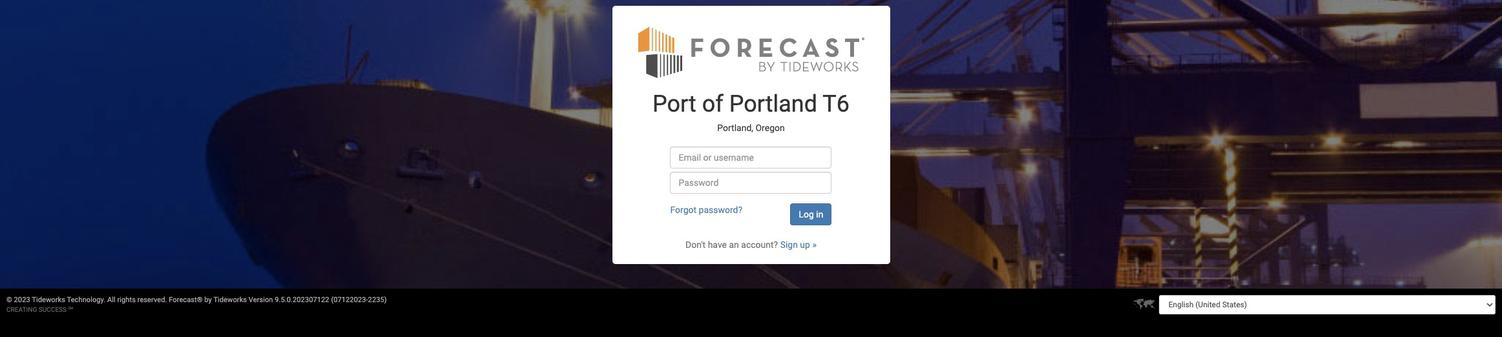Task type: describe. For each thing, give the bounding box(es) containing it.
an
[[729, 240, 739, 250]]

forgot password? link
[[670, 205, 742, 215]]

don't have an account? sign up »
[[685, 240, 817, 250]]

in
[[816, 209, 823, 220]]

creating
[[6, 306, 37, 313]]

2023
[[14, 296, 30, 304]]

sign
[[780, 240, 798, 250]]

Password password field
[[670, 172, 832, 194]]

©
[[6, 296, 12, 304]]

account?
[[741, 240, 778, 250]]

reserved.
[[137, 296, 167, 304]]

don't
[[685, 240, 706, 250]]

℠
[[68, 306, 73, 313]]

rights
[[117, 296, 136, 304]]

Email or username text field
[[670, 147, 832, 168]]

portland,
[[717, 123, 753, 133]]

© 2023 tideworks technology. all rights reserved. forecast® by tideworks version 9.5.0.202307122 (07122023-2235) creating success ℠
[[6, 296, 387, 313]]

9.5.0.202307122
[[275, 296, 329, 304]]

sign up » link
[[780, 240, 817, 250]]

forecast®
[[169, 296, 203, 304]]

success
[[39, 306, 67, 313]]

portland
[[729, 90, 817, 117]]

log in button
[[790, 203, 832, 225]]



Task type: locate. For each thing, give the bounding box(es) containing it.
by
[[204, 296, 212, 304]]

forgot password? log in
[[670, 205, 823, 220]]

version
[[249, 296, 273, 304]]

forgot
[[670, 205, 696, 215]]

t6
[[823, 90, 849, 117]]

2 tideworks from the left
[[213, 296, 247, 304]]

(07122023-
[[331, 296, 368, 304]]

tideworks
[[32, 296, 65, 304], [213, 296, 247, 304]]

tideworks right by
[[213, 296, 247, 304]]

tideworks up "success"
[[32, 296, 65, 304]]

up
[[800, 240, 810, 250]]

of
[[702, 90, 723, 117]]

port
[[653, 90, 696, 117]]

0 horizontal spatial tideworks
[[32, 296, 65, 304]]

all
[[107, 296, 115, 304]]

1 horizontal spatial tideworks
[[213, 296, 247, 304]]

have
[[708, 240, 727, 250]]

port of portland t6 portland, oregon
[[653, 90, 849, 133]]

2235)
[[368, 296, 387, 304]]

1 tideworks from the left
[[32, 296, 65, 304]]

password?
[[699, 205, 742, 215]]

log
[[799, 209, 814, 220]]

technology.
[[67, 296, 105, 304]]

forecast® by tideworks image
[[638, 25, 864, 79]]

oregon
[[756, 123, 785, 133]]

»
[[812, 240, 817, 250]]



Task type: vqa. For each thing, say whether or not it's contained in the screenshot.
Email or username text box in the top of the page
yes



